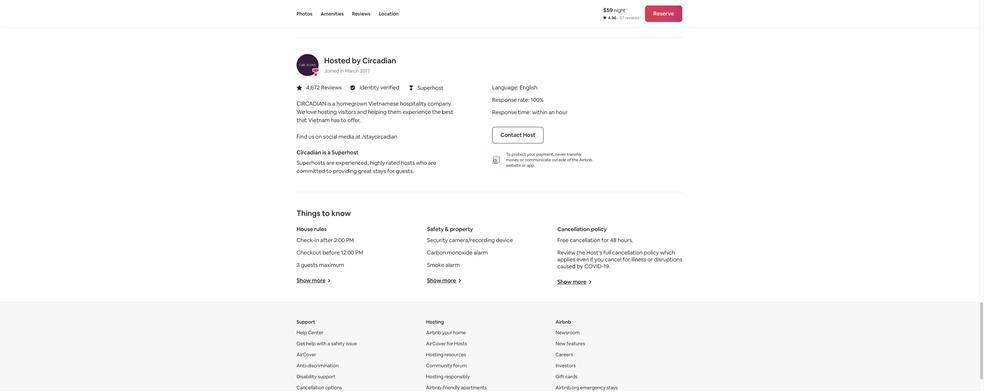 Task type: describe. For each thing, give the bounding box(es) containing it.
responsibly
[[444, 374, 470, 380]]

night
[[614, 7, 625, 13]]

joined
[[324, 68, 339, 74]]

an
[[549, 109, 555, 116]]

4,672
[[306, 84, 320, 91]]

property
[[450, 226, 473, 233]]

airbnb your home
[[426, 330, 466, 336]]

app.
[[527, 163, 535, 168]]

review the host's full cancellation policy which applies even if you cancel for illness or disruptions caused by covid-19.
[[557, 249, 682, 270]]

1 horizontal spatial stays
[[607, 385, 618, 391]]

find us on social media at /staycircadian
[[297, 133, 397, 141]]

for left hosts
[[447, 341, 453, 347]]

circadian is a homegrown vietnamese hospitality company. we love hosting visitors and helping them experience the best that vietnam has to offer.
[[297, 100, 453, 124]]

show down smoke at the left bottom
[[427, 277, 441, 285]]

for inside the circadian is a superhost superhosts are experienced, highly rated hosts who are committed to providing great stays for guests.
[[387, 168, 395, 175]]

reviews button
[[352, 0, 371, 28]]

host
[[523, 132, 535, 139]]

for left 48
[[602, 237, 609, 244]]

hosted by circadian joined in march 2017
[[324, 56, 396, 74]]

house
[[297, 226, 313, 233]]

·
[[617, 15, 618, 21]]

19.
[[604, 263, 610, 270]]

hosts
[[454, 341, 467, 347]]

you
[[595, 256, 604, 264]]

cancellation options link
[[297, 385, 342, 391]]

airbnb for airbnb
[[556, 319, 571, 326]]

1 horizontal spatial reviews
[[352, 11, 371, 17]]

carbon
[[427, 249, 446, 257]]

: for rate
[[528, 96, 530, 104]]

new
[[556, 341, 566, 347]]

if
[[590, 256, 593, 264]]

community
[[426, 363, 452, 369]]

airbnb.org emergency stays
[[556, 385, 618, 391]]

aircover link
[[297, 352, 316, 358]]

best
[[442, 109, 453, 116]]

support
[[318, 374, 336, 380]]

reserve button
[[645, 6, 682, 22]]

get help with a safety issue
[[297, 341, 357, 347]]

2 vertical spatial to
[[322, 209, 330, 218]]

new features
[[556, 341, 585, 347]]

in inside hosted by circadian joined in march 2017
[[340, 68, 344, 74]]

4.96
[[608, 15, 616, 21]]

4.96 · 57 reviews
[[608, 15, 640, 21]]

home
[[453, 330, 466, 336]]

is for circadian
[[322, 149, 326, 156]]

anti-
[[297, 363, 308, 369]]

or for to
[[522, 163, 526, 168]]

0 vertical spatial :
[[517, 84, 519, 91]]

hosts
[[401, 159, 415, 167]]

airbnb inside to protect your payment, never transfer money or communicate outside of the airbnb website or app.
[[579, 157, 592, 163]]

$59 night
[[603, 7, 625, 14]]

things to know
[[297, 209, 351, 218]]

1 are from the left
[[326, 159, 334, 167]]

the inside to protect your payment, never transfer money or communicate outside of the airbnb website or app.
[[572, 157, 579, 163]]

response time : within an hour
[[492, 109, 568, 116]]

contact
[[500, 132, 522, 139]]

guests.
[[396, 168, 414, 175]]

hosting resources
[[426, 352, 466, 358]]

checkout before 12:00 pm
[[297, 249, 363, 257]]

smoke alarm
[[427, 262, 460, 269]]

us
[[308, 133, 314, 141]]

57
[[620, 15, 624, 21]]

1 vertical spatial in
[[315, 237, 319, 244]]

check-
[[297, 237, 315, 244]]

response for response rate
[[492, 96, 517, 104]]

aircover for hosts link
[[426, 341, 467, 347]]

hosting for hosting
[[426, 319, 444, 326]]

superhosts
[[297, 159, 325, 167]]

forum
[[453, 363, 467, 369]]

cancel
[[605, 256, 621, 264]]

location button
[[379, 0, 399, 28]]

security camera/recording device
[[427, 237, 513, 244]]

by inside review the host's full cancellation policy which applies even if you cancel for illness or disruptions caused by covid-19.
[[577, 263, 583, 270]]

cancellation policy
[[557, 226, 607, 233]]

caused
[[557, 263, 576, 270]]

circadian inside hosted by circadian joined in march 2017
[[362, 56, 396, 65]]

rules
[[314, 226, 327, 233]]

1 horizontal spatial pm
[[355, 249, 363, 257]]

contact host
[[500, 132, 535, 139]]

the inside circadian is a homegrown vietnamese hospitality company. we love hosting visitors and helping them experience the best that vietnam has to offer.
[[432, 109, 441, 116]]

security
[[427, 237, 448, 244]]

and
[[357, 109, 367, 116]]

is for circadian
[[327, 100, 331, 107]]

protect
[[512, 152, 526, 157]]

full
[[603, 249, 611, 257]]

for inside review the host's full cancellation policy which applies even if you cancel for illness or disruptions caused by covid-19.
[[623, 256, 630, 264]]

them
[[388, 109, 401, 116]]

anti-discrimination
[[297, 363, 339, 369]]

or right money
[[520, 157, 524, 163]]

by inside hosted by circadian joined in march 2017
[[352, 56, 361, 65]]

language
[[492, 84, 517, 91]]

hospitality
[[400, 100, 426, 107]]

0 horizontal spatial policy
[[591, 226, 607, 233]]

2 are from the left
[[428, 159, 436, 167]]

cards
[[565, 374, 578, 380]]

photos
[[297, 11, 312, 17]]

$59
[[603, 7, 613, 14]]

issue
[[346, 341, 357, 347]]

of
[[567, 157, 571, 163]]

know
[[331, 209, 351, 218]]

hosted
[[324, 56, 350, 65]]

100%
[[531, 96, 544, 104]]

aircover for aircover 'link'
[[297, 352, 316, 358]]

which
[[660, 249, 675, 257]]

show left amenities button
[[297, 13, 311, 21]]

monoxide
[[447, 249, 472, 257]]

a for superhost
[[328, 149, 331, 156]]

smoke
[[427, 262, 444, 269]]

hosting responsibly
[[426, 374, 470, 380]]

support
[[297, 319, 315, 326]]

center
[[308, 330, 323, 336]]

get help with a safety issue link
[[297, 341, 357, 347]]

hour
[[556, 109, 568, 116]]

time
[[518, 109, 530, 116]]

guests
[[301, 262, 318, 269]]



Task type: vqa. For each thing, say whether or not it's contained in the screenshot.
'Tara!' on the top of the page
no



Task type: locate. For each thing, give the bounding box(es) containing it.
response rate : 100%
[[492, 96, 544, 104]]

help
[[306, 341, 316, 347]]

0 vertical spatial cancellation
[[570, 237, 600, 244]]

1 horizontal spatial in
[[340, 68, 344, 74]]

superhost up experienced,
[[332, 149, 359, 156]]

1 vertical spatial :
[[528, 96, 530, 104]]

1 vertical spatial to
[[326, 168, 332, 175]]

in left the after
[[315, 237, 319, 244]]

before
[[323, 249, 340, 257]]

1 horizontal spatial cancellation
[[612, 249, 643, 257]]

the left 'if'
[[577, 249, 585, 257]]

1 horizontal spatial airbnb
[[556, 319, 571, 326]]

newsroom
[[556, 330, 580, 336]]

your inside to protect your payment, never transfer money or communicate outside of the airbnb website or app.
[[527, 152, 535, 157]]

to left providing
[[326, 168, 332, 175]]

community forum
[[426, 363, 467, 369]]

is inside circadian is a homegrown vietnamese hospitality company. we love hosting visitors and helping them experience the best that vietnam has to offer.
[[327, 100, 331, 107]]

airbnb.org
[[556, 385, 579, 391]]

vietnamese
[[369, 100, 399, 107]]

show down 3
[[297, 277, 311, 285]]

for left illness
[[623, 256, 630, 264]]

circadian is a superhost superhosts are experienced, highly rated hosts who are committed to providing great stays for guests.
[[297, 149, 436, 175]]

cancellation down 'hours.'
[[612, 249, 643, 257]]

2 vertical spatial :
[[530, 109, 531, 116]]

checkout
[[297, 249, 321, 257]]

cancellation options
[[297, 385, 342, 391]]

1 vertical spatial cancellation
[[612, 249, 643, 257]]

0 vertical spatial hosting
[[426, 319, 444, 326]]

airbnb for airbnb your home
[[426, 330, 441, 336]]

a
[[332, 100, 335, 107], [328, 149, 331, 156], [327, 341, 330, 347]]

0 vertical spatial superhost
[[417, 84, 443, 91]]

or right illness
[[648, 256, 653, 264]]

1 vertical spatial reviews
[[321, 84, 342, 91]]

to left know
[[322, 209, 330, 218]]

a down social
[[328, 149, 331, 156]]

airbnb right the of
[[579, 157, 592, 163]]

hours.
[[618, 237, 633, 244]]

0 vertical spatial is
[[327, 100, 331, 107]]

cancellation inside review the host's full cancellation policy which applies even if you cancel for illness or disruptions caused by covid-19.
[[612, 249, 643, 257]]

help
[[297, 330, 307, 336]]

identity
[[360, 84, 379, 91]]

the inside review the host's full cancellation policy which applies even if you cancel for illness or disruptions caused by covid-19.
[[577, 249, 585, 257]]

carbon monoxide alarm
[[427, 249, 488, 257]]

by up march
[[352, 56, 361, 65]]

photos button
[[297, 0, 312, 28]]

airbnb
[[579, 157, 592, 163], [556, 319, 571, 326], [426, 330, 441, 336]]

company.
[[428, 100, 452, 107]]

0 vertical spatial to
[[341, 117, 346, 124]]

0 vertical spatial the
[[432, 109, 441, 116]]

2 vertical spatial the
[[577, 249, 585, 257]]

cancellation for cancellation policy
[[557, 226, 590, 233]]

check-in after 2:00 pm
[[297, 237, 354, 244]]

0 horizontal spatial aircover
[[297, 352, 316, 358]]

1 vertical spatial circadian
[[297, 149, 321, 156]]

0 vertical spatial cancellation
[[557, 226, 590, 233]]

has
[[331, 117, 340, 124]]

airbnb up the newsroom
[[556, 319, 571, 326]]

2 horizontal spatial airbnb
[[579, 157, 592, 163]]

apartments
[[461, 385, 487, 391]]

hosting responsibly link
[[426, 374, 470, 380]]

1 vertical spatial your
[[442, 330, 452, 336]]

1 horizontal spatial cancellation
[[557, 226, 590, 233]]

2 response from the top
[[492, 109, 517, 116]]

hosting
[[318, 109, 337, 116]]

0 vertical spatial in
[[340, 68, 344, 74]]

airbnb-
[[426, 385, 443, 391]]

1 horizontal spatial is
[[327, 100, 331, 107]]

0 vertical spatial your
[[527, 152, 535, 157]]

stays
[[373, 168, 386, 175], [607, 385, 618, 391]]

for
[[387, 168, 395, 175], [602, 237, 609, 244], [623, 256, 630, 264], [447, 341, 453, 347]]

or inside review the host's full cancellation policy which applies even if you cancel for illness or disruptions caused by covid-19.
[[648, 256, 653, 264]]

investors link
[[556, 363, 576, 369]]

are up providing
[[326, 159, 334, 167]]

a inside the circadian is a superhost superhosts are experienced, highly rated hosts who are committed to providing great stays for guests.
[[328, 149, 331, 156]]

new features link
[[556, 341, 585, 347]]

providing
[[333, 168, 357, 175]]

1 vertical spatial by
[[577, 263, 583, 270]]

a inside circadian is a homegrown vietnamese hospitality company. we love hosting visitors and helping them experience the best that vietnam has to offer.
[[332, 100, 335, 107]]

0 horizontal spatial reviews
[[321, 84, 342, 91]]

cancellation down 'disability'
[[297, 385, 324, 391]]

house rules
[[297, 226, 327, 233]]

0 horizontal spatial alarm
[[445, 262, 460, 269]]

policy
[[591, 226, 607, 233], [644, 249, 659, 257]]

cancellation for cancellation options
[[297, 385, 324, 391]]

: left within
[[530, 109, 531, 116]]

alarm
[[474, 249, 488, 257], [445, 262, 460, 269]]

in
[[340, 68, 344, 74], [315, 237, 319, 244]]

for down rated
[[387, 168, 395, 175]]

highly
[[370, 159, 385, 167]]

airbnb up aircover for hosts
[[426, 330, 441, 336]]

your up aircover for hosts
[[442, 330, 452, 336]]

0 horizontal spatial stays
[[373, 168, 386, 175]]

superhost up "company." at the top of the page
[[417, 84, 443, 91]]

reviews
[[625, 15, 640, 21]]

disability support link
[[297, 374, 336, 380]]

hosting up airbnb-
[[426, 374, 443, 380]]

policy up free cancellation for 48 hours.
[[591, 226, 607, 233]]

0 horizontal spatial cancellation
[[297, 385, 324, 391]]

amenities button
[[321, 0, 344, 28]]

policy inside review the host's full cancellation policy which applies even if you cancel for illness or disruptions caused by covid-19.
[[644, 249, 659, 257]]

show more button
[[297, 13, 331, 21], [297, 277, 331, 285], [427, 277, 462, 285], [557, 279, 592, 286]]

1 vertical spatial pm
[[355, 249, 363, 257]]

safety
[[427, 226, 444, 233]]

1 horizontal spatial are
[[428, 159, 436, 167]]

1 vertical spatial aircover
[[297, 352, 316, 358]]

0 vertical spatial response
[[492, 96, 517, 104]]

is up hosting
[[327, 100, 331, 107]]

stays inside the circadian is a superhost superhosts are experienced, highly rated hosts who are committed to providing great stays for guests.
[[373, 168, 386, 175]]

0 vertical spatial policy
[[591, 226, 607, 233]]

is inside the circadian is a superhost superhosts are experienced, highly rated hosts who are committed to providing great stays for guests.
[[322, 149, 326, 156]]

2 hosting from the top
[[426, 352, 443, 358]]

response down response rate : 100%
[[492, 109, 517, 116]]

help center link
[[297, 330, 323, 336]]

gift
[[556, 374, 564, 380]]

: for time
[[530, 109, 531, 116]]

2 vertical spatial hosting
[[426, 374, 443, 380]]

pm right 12:00
[[355, 249, 363, 257]]

aircover for aircover for hosts
[[426, 341, 446, 347]]

0 horizontal spatial superhost
[[332, 149, 359, 156]]

1 vertical spatial is
[[322, 149, 326, 156]]

disruptions
[[654, 256, 682, 264]]

committed
[[297, 168, 325, 175]]

circadian up 2017
[[362, 56, 396, 65]]

verified
[[380, 84, 399, 91]]

with
[[317, 341, 326, 347]]

2 vertical spatial a
[[327, 341, 330, 347]]

response down language
[[492, 96, 517, 104]]

1 hosting from the top
[[426, 319, 444, 326]]

your up app.
[[527, 152, 535, 157]]

applies
[[557, 256, 575, 264]]

a right with
[[327, 341, 330, 347]]

0 horizontal spatial circadian
[[297, 149, 321, 156]]

stays down highly
[[373, 168, 386, 175]]

0 vertical spatial a
[[332, 100, 335, 107]]

help center
[[297, 330, 323, 336]]

reviews down joined
[[321, 84, 342, 91]]

1 response from the top
[[492, 96, 517, 104]]

1 vertical spatial airbnb
[[556, 319, 571, 326]]

aircover up the anti-
[[297, 352, 316, 358]]

illness
[[631, 256, 646, 264]]

in left march
[[340, 68, 344, 74]]

rated
[[386, 159, 400, 167]]

resources
[[444, 352, 466, 358]]

1 vertical spatial superhost
[[332, 149, 359, 156]]

0 horizontal spatial are
[[326, 159, 334, 167]]

1 vertical spatial the
[[572, 157, 579, 163]]

2 vertical spatial airbnb
[[426, 330, 441, 336]]

or for review
[[648, 256, 653, 264]]

stays right emergency
[[607, 385, 618, 391]]

0 horizontal spatial your
[[442, 330, 452, 336]]

social
[[323, 133, 337, 141]]

1 vertical spatial policy
[[644, 249, 659, 257]]

policy left which
[[644, 249, 659, 257]]

0 vertical spatial airbnb
[[579, 157, 592, 163]]

1 vertical spatial stays
[[607, 385, 618, 391]]

0 vertical spatial alarm
[[474, 249, 488, 257]]

3
[[297, 262, 300, 269]]

to inside the circadian is a superhost superhosts are experienced, highly rated hosts who are committed to providing great stays for guests.
[[326, 168, 332, 175]]

circadian inside the circadian is a superhost superhosts are experienced, highly rated hosts who are committed to providing great stays for guests.
[[297, 149, 321, 156]]

0 vertical spatial by
[[352, 56, 361, 65]]

maximum
[[319, 262, 344, 269]]

hosting for hosting resources
[[426, 352, 443, 358]]

1 vertical spatial a
[[328, 149, 331, 156]]

1 horizontal spatial by
[[577, 263, 583, 270]]

alarm down the camera/recording
[[474, 249, 488, 257]]

identity verified
[[360, 84, 399, 91]]

2:00
[[334, 237, 345, 244]]

experienced,
[[336, 159, 369, 167]]

find
[[297, 133, 307, 141]]

aircover for hosts
[[426, 341, 467, 347]]

options
[[325, 385, 342, 391]]

1 horizontal spatial policy
[[644, 249, 659, 257]]

&
[[445, 226, 449, 233]]

who
[[416, 159, 427, 167]]

1 vertical spatial hosting
[[426, 352, 443, 358]]

airbnb your home link
[[426, 330, 466, 336]]

circadian up superhosts
[[297, 149, 321, 156]]

helping
[[368, 109, 387, 116]]

1 horizontal spatial your
[[527, 152, 535, 157]]

0 vertical spatial pm
[[346, 237, 354, 244]]

newsroom link
[[556, 330, 580, 336]]

pm right 2:00 at left
[[346, 237, 354, 244]]

0 horizontal spatial cancellation
[[570, 237, 600, 244]]

0 vertical spatial aircover
[[426, 341, 446, 347]]

hosting up community
[[426, 352, 443, 358]]

: left 100%
[[528, 96, 530, 104]]

cancellation up free at the right bottom of page
[[557, 226, 590, 233]]

alarm down carbon monoxide alarm
[[445, 262, 460, 269]]

aircover
[[426, 341, 446, 347], [297, 352, 316, 358]]

show down caused
[[557, 279, 572, 286]]

a up hosting
[[332, 100, 335, 107]]

are
[[326, 159, 334, 167], [428, 159, 436, 167]]

free cancellation for 48 hours.
[[557, 237, 633, 244]]

airbnb-friendly apartments link
[[426, 385, 487, 391]]

aircover down airbnb your home link
[[426, 341, 446, 347]]

or left app.
[[522, 163, 526, 168]]

1 horizontal spatial aircover
[[426, 341, 446, 347]]

to
[[341, 117, 346, 124], [326, 168, 332, 175], [322, 209, 330, 218]]

within
[[532, 109, 547, 116]]

are right who
[[428, 159, 436, 167]]

1 horizontal spatial alarm
[[474, 249, 488, 257]]

after
[[320, 237, 333, 244]]

circadian is a superhost. learn more about circadian. image
[[297, 54, 319, 76], [297, 54, 319, 76]]

hosting for hosting responsibly
[[426, 374, 443, 380]]

: left the english
[[517, 84, 519, 91]]

0 horizontal spatial by
[[352, 56, 361, 65]]

the right the of
[[572, 157, 579, 163]]

safety
[[331, 341, 345, 347]]

0 vertical spatial reviews
[[352, 11, 371, 17]]

is
[[327, 100, 331, 107], [322, 149, 326, 156]]

payment,
[[536, 152, 554, 157]]

0 horizontal spatial airbnb
[[426, 330, 441, 336]]

48
[[610, 237, 617, 244]]

the down "company." at the top of the page
[[432, 109, 441, 116]]

1 horizontal spatial superhost
[[417, 84, 443, 91]]

0 vertical spatial stays
[[373, 168, 386, 175]]

superhost inside the circadian is a superhost superhosts are experienced, highly rated hosts who are committed to providing great stays for guests.
[[332, 149, 359, 156]]

1 vertical spatial alarm
[[445, 262, 460, 269]]

1 horizontal spatial circadian
[[362, 56, 396, 65]]

1 vertical spatial response
[[492, 109, 517, 116]]

󰀃
[[410, 84, 413, 92]]

by right caused
[[577, 263, 583, 270]]

to inside circadian is a homegrown vietnamese hospitality company. we love hosting visitors and helping them experience the best that vietnam has to offer.
[[341, 117, 346, 124]]

3 hosting from the top
[[426, 374, 443, 380]]

review
[[557, 249, 575, 257]]

0 horizontal spatial in
[[315, 237, 319, 244]]

reviews left location button
[[352, 11, 371, 17]]

hosting up airbnb your home link
[[426, 319, 444, 326]]

0 vertical spatial circadian
[[362, 56, 396, 65]]

is down social
[[322, 149, 326, 156]]

3 guests maximum
[[297, 262, 344, 269]]

1 vertical spatial cancellation
[[297, 385, 324, 391]]

at
[[356, 133, 361, 141]]

great
[[358, 168, 372, 175]]

0 horizontal spatial is
[[322, 149, 326, 156]]

0 horizontal spatial pm
[[346, 237, 354, 244]]

vietnam
[[308, 117, 330, 124]]

a for homegrown
[[332, 100, 335, 107]]

location
[[379, 11, 399, 17]]

to right has
[[341, 117, 346, 124]]

response for response time
[[492, 109, 517, 116]]

cancellation down cancellation policy
[[570, 237, 600, 244]]



